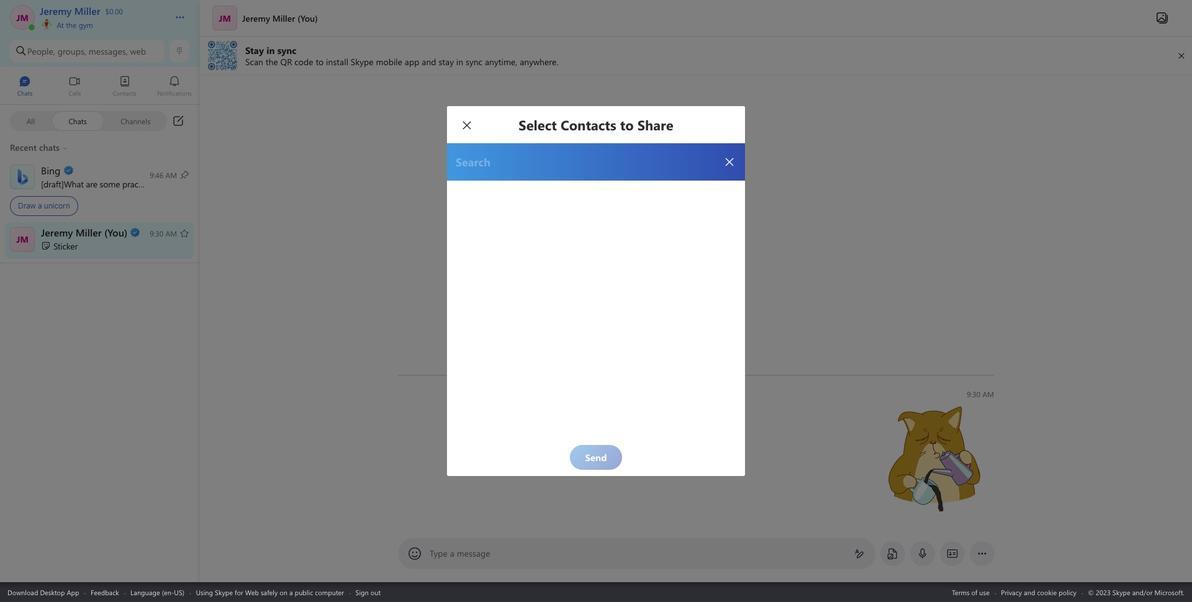 Task type: vqa. For each thing, say whether or not it's contained in the screenshot.
visible
no



Task type: locate. For each thing, give the bounding box(es) containing it.
sign out link
[[356, 588, 381, 597]]

feedback link
[[91, 588, 119, 597]]

2 vertical spatial a
[[289, 588, 293, 597]]

am
[[983, 389, 994, 399]]

a right on
[[289, 588, 293, 597]]

privacy
[[1001, 588, 1022, 597]]

message
[[457, 548, 490, 560]]

a
[[38, 201, 42, 211], [450, 548, 454, 560], [289, 588, 293, 597]]

9:30
[[967, 389, 981, 399]]

a right draw
[[38, 201, 42, 211]]

people, groups, messages, web
[[27, 45, 146, 57]]

terms of use
[[952, 588, 990, 597]]

chats
[[69, 116, 87, 126]]

web
[[130, 45, 146, 57]]

language (en-us) link
[[130, 588, 184, 597]]

at the gym button
[[40, 17, 163, 30]]

for
[[235, 588, 243, 597]]

1 horizontal spatial a
[[289, 588, 293, 597]]

draw a unicorn
[[18, 201, 70, 211]]

gym
[[79, 20, 93, 30]]

using
[[196, 588, 213, 597]]

out
[[371, 588, 381, 597]]

unicorn
[[44, 201, 70, 211]]

0 vertical spatial a
[[38, 201, 42, 211]]

2 horizontal spatial a
[[450, 548, 454, 560]]

download desktop app
[[7, 588, 79, 597]]

1 vertical spatial a
[[450, 548, 454, 560]]

app
[[67, 588, 79, 597]]

all
[[26, 116, 35, 126]]

sticker button
[[0, 222, 199, 259]]

a inside draw a unicorn button
[[38, 201, 42, 211]]

a for unicorn
[[38, 201, 42, 211]]

tab list
[[0, 70, 199, 104]]

web
[[245, 588, 259, 597]]

sign
[[356, 588, 369, 597]]

sticker
[[53, 240, 78, 252]]

policy
[[1059, 588, 1077, 597]]

skype
[[215, 588, 233, 597]]

messages,
[[89, 45, 128, 57]]

computer
[[315, 588, 344, 597]]

public
[[295, 588, 313, 597]]

a right type
[[450, 548, 454, 560]]

groups,
[[58, 45, 86, 57]]

terms
[[952, 588, 970, 597]]

of
[[972, 588, 978, 597]]

draw
[[18, 201, 36, 211]]

9:30 am
[[967, 389, 994, 399]]

0 horizontal spatial a
[[38, 201, 42, 211]]



Task type: describe. For each thing, give the bounding box(es) containing it.
cookie
[[1037, 588, 1057, 597]]

feedback
[[91, 588, 119, 597]]

sign out
[[356, 588, 381, 597]]

download
[[7, 588, 38, 597]]

type
[[430, 548, 448, 560]]

today heading
[[398, 361, 994, 383]]

at
[[57, 20, 64, 30]]

using skype for web safely on a public computer
[[196, 588, 344, 597]]

(en-
[[162, 588, 174, 597]]

people, groups, messages, web button
[[10, 40, 165, 62]]

people,
[[27, 45, 55, 57]]

the
[[66, 20, 77, 30]]

and
[[1024, 588, 1035, 597]]

a for message
[[450, 548, 454, 560]]

on
[[280, 588, 288, 597]]

channels
[[121, 116, 151, 126]]

Search text field
[[455, 154, 713, 170]]

draw a unicorn button
[[0, 161, 199, 221]]

privacy and cookie policy
[[1001, 588, 1077, 597]]

language (en-us)
[[130, 588, 184, 597]]

us)
[[174, 588, 184, 597]]

at the gym
[[55, 20, 93, 30]]

using skype for web safely on a public computer link
[[196, 588, 344, 597]]

download desktop app link
[[7, 588, 79, 597]]

language
[[130, 588, 160, 597]]

type a message
[[430, 548, 490, 560]]

desktop
[[40, 588, 65, 597]]

privacy and cookie policy link
[[1001, 588, 1077, 597]]

terms of use link
[[952, 588, 990, 597]]

Type a message text field
[[430, 548, 845, 561]]

use
[[979, 588, 990, 597]]

safely
[[261, 588, 278, 597]]



